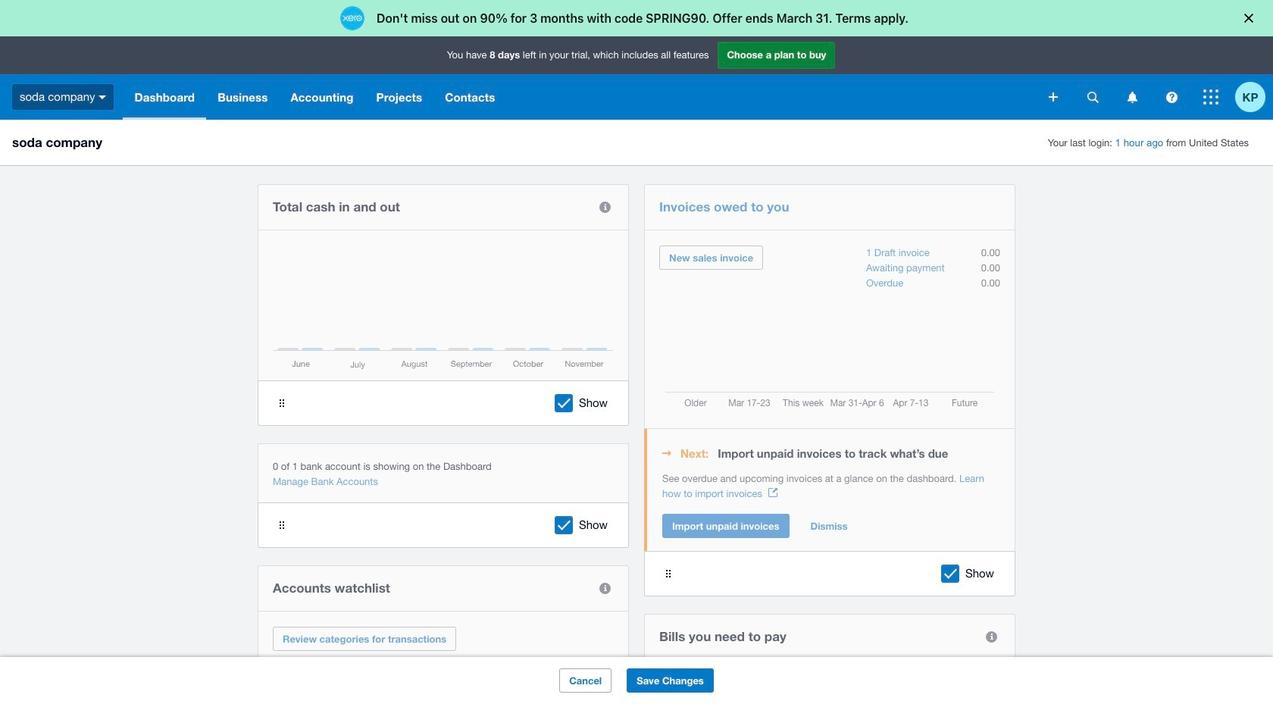 Task type: locate. For each thing, give the bounding box(es) containing it.
banner
[[0, 36, 1274, 120]]

1 horizontal spatial svg image
[[1087, 91, 1099, 103]]

svg image
[[1128, 91, 1137, 103], [1166, 91, 1178, 103], [99, 95, 106, 99]]

2 horizontal spatial svg image
[[1166, 91, 1178, 103]]

svg image
[[1204, 89, 1219, 105], [1087, 91, 1099, 103], [1049, 92, 1058, 102]]

dialog
[[0, 0, 1274, 36]]

0 horizontal spatial svg image
[[99, 95, 106, 99]]

0 horizontal spatial svg image
[[1049, 92, 1058, 102]]

panel body document
[[663, 472, 1001, 502]]

opens in a new tab image
[[769, 488, 778, 497]]



Task type: describe. For each thing, give the bounding box(es) containing it.
1 horizontal spatial svg image
[[1128, 91, 1137, 103]]

2 horizontal spatial svg image
[[1204, 89, 1219, 105]]



Task type: vqa. For each thing, say whether or not it's contained in the screenshot.
Approve & print PDF
no



